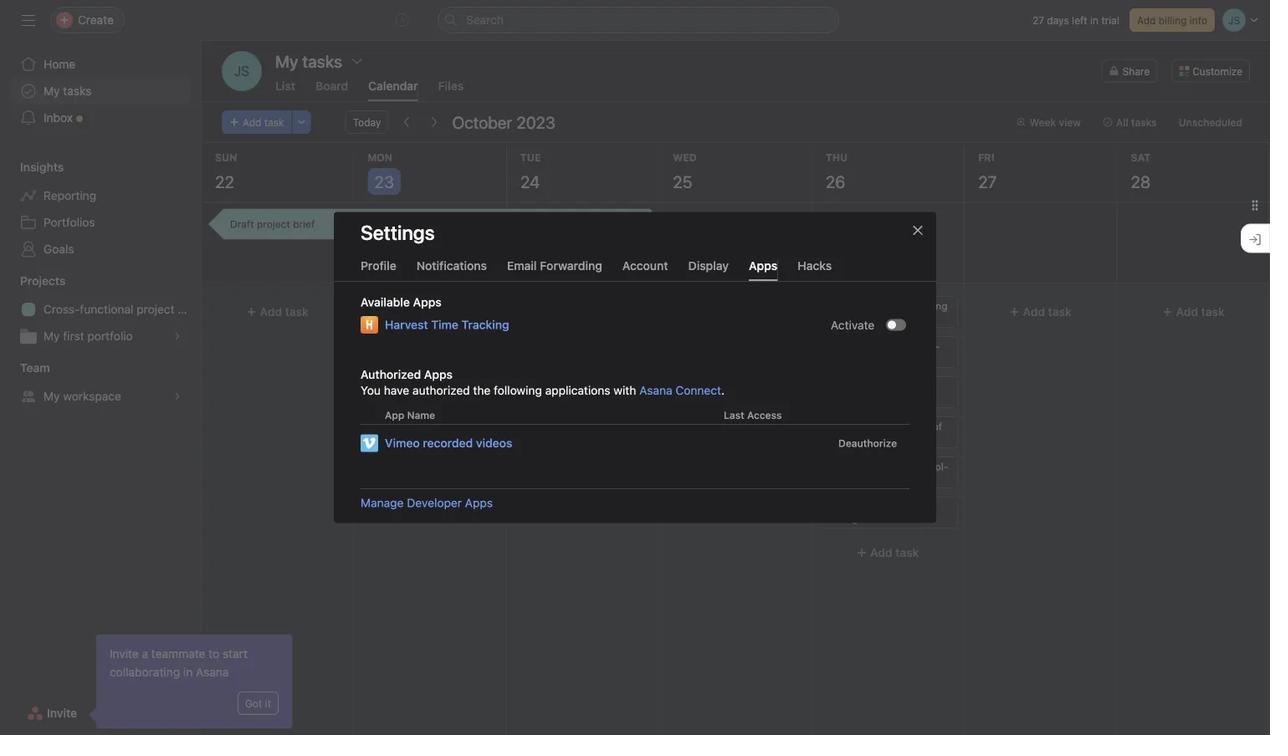 Task type: locate. For each thing, give the bounding box(es) containing it.
asana connect link
[[640, 384, 722, 398]]

2 vertical spatial asana
[[196, 666, 229, 680]]

authorized
[[413, 384, 470, 398]]

js
[[234, 63, 250, 79]]

3️⃣ third: get organized with sections
[[827, 381, 937, 404]]

0 vertical spatial the
[[904, 341, 920, 352]]

1 vertical spatial get
[[870, 381, 887, 393]]

invite
[[110, 647, 139, 661], [47, 707, 77, 721]]

my inside global 'element'
[[44, 84, 60, 98]]

vimeo recorded videos link
[[385, 434, 513, 453]]

22
[[215, 172, 234, 191]]

1 vertical spatial collaborating
[[110, 666, 180, 680]]

the right find
[[904, 341, 920, 352]]

tasks right 1️⃣
[[844, 312, 869, 324]]

tracking
[[462, 318, 509, 332]]

asana for by
[[888, 473, 917, 485]]

fifth:
[[840, 461, 864, 473]]

in down teammate
[[183, 666, 193, 680]]

search list box
[[438, 7, 840, 33]]

apps inside authorized apps you have authorized the following applications with asana connect .
[[424, 368, 453, 382]]

0 horizontal spatial the
[[473, 384, 491, 398]]

days
[[1047, 14, 1070, 26]]

my inside projects element
[[44, 329, 60, 343]]

0 vertical spatial work
[[873, 433, 896, 444]]

my up 2️⃣
[[827, 312, 841, 324]]

1 vertical spatial tasks
[[844, 312, 869, 324]]

with up 4️⃣
[[827, 393, 847, 404]]

my inside teams element
[[44, 390, 60, 403]]

search
[[466, 13, 504, 27]]

asana down the "to"
[[196, 666, 229, 680]]

0 vertical spatial collaborating
[[827, 461, 949, 485]]

27 left the days
[[1033, 14, 1045, 26]]

0 horizontal spatial tasks
[[63, 84, 92, 98]]

close image
[[912, 224, 925, 237]]

3️⃣
[[827, 381, 837, 393]]

the
[[904, 341, 920, 352], [473, 384, 491, 398]]

authorized
[[361, 368, 421, 382]]

1 vertical spatial invite
[[47, 707, 77, 721]]

1 horizontal spatial tasks
[[844, 312, 869, 324]]

work left the "on"
[[873, 433, 896, 444]]

js button
[[222, 51, 262, 91]]

kickoff
[[429, 252, 461, 264]]

sat 28
[[1131, 152, 1151, 191]]

2 horizontal spatial asana
[[888, 473, 917, 485]]

0 vertical spatial asana
[[640, 384, 673, 398]]

project left brief
[[257, 218, 290, 230]]

thu 26
[[826, 152, 848, 191]]

1 horizontal spatial invite
[[110, 647, 139, 661]]

1 vertical spatial 27
[[979, 172, 997, 191]]

first:
[[840, 301, 863, 312]]

get for started
[[866, 301, 883, 312]]

0 vertical spatial in
[[1091, 14, 1099, 26]]

0 horizontal spatial with
[[614, 384, 637, 398]]

0 vertical spatial 27
[[1033, 14, 1045, 26]]

add billing info
[[1138, 14, 1208, 26]]

4️⃣ fourth: stay on top of incoming work
[[827, 421, 943, 444]]

insights button
[[0, 159, 64, 176]]

add inside button
[[1138, 14, 1156, 26]]

my up inbox at the top left of page
[[44, 84, 60, 98]]

insights element
[[0, 152, 201, 266]]

27 days left in trial
[[1033, 14, 1120, 26]]

0 vertical spatial tasks
[[63, 84, 92, 98]]

1 horizontal spatial project
[[257, 218, 290, 230]]

2 vertical spatial in
[[183, 666, 193, 680]]

sections
[[849, 393, 889, 404]]

insights
[[20, 160, 64, 174]]

invite a teammate to start collaborating in asana tooltip
[[91, 635, 292, 729]]

for
[[900, 352, 913, 364]]

in right left
[[1091, 14, 1099, 26]]

following
[[494, 384, 542, 398]]

email forwarding button
[[507, 259, 603, 281]]

tasks inside 1️⃣ first: get started using my tasks
[[844, 312, 869, 324]]

harvest time tracking
[[385, 318, 509, 332]]

activate
[[831, 318, 875, 332]]

asana inside "5️⃣ fifth: save time by collaborating in asana"
[[888, 473, 917, 485]]

get right the third: at the right bottom of page
[[870, 381, 887, 393]]

hide sidebar image
[[22, 13, 35, 27]]

developer
[[407, 496, 462, 510]]

brief
[[293, 218, 315, 230]]

home
[[44, 57, 76, 71]]

list
[[275, 79, 295, 93]]

billing
[[1159, 14, 1187, 26]]

portfolios link
[[10, 209, 191, 236]]

app
[[385, 410, 405, 421]]

apps up authorized
[[424, 368, 453, 382]]

26
[[826, 172, 846, 191]]

in left time
[[877, 473, 886, 485]]

0 vertical spatial invite
[[110, 647, 139, 661]]

in inside invite a teammate to start collaborating in asana got it
[[183, 666, 193, 680]]

0 horizontal spatial work
[[873, 433, 896, 444]]

1 vertical spatial asana
[[888, 473, 917, 485]]

0 horizontal spatial asana
[[196, 666, 229, 680]]

tasks down home
[[63, 84, 92, 98]]

23
[[375, 172, 394, 191]]

invite for invite
[[47, 707, 77, 721]]

work inside 4️⃣ fourth: stay on top of incoming work
[[873, 433, 896, 444]]

asana up make
[[888, 473, 917, 485]]

1 vertical spatial the
[[473, 384, 491, 398]]

collaborating down a
[[110, 666, 180, 680]]

sixth:
[[840, 501, 866, 513]]

vimeo
[[385, 437, 420, 450]]

have
[[384, 384, 409, 398]]

asana inside invite a teammate to start collaborating in asana got it
[[196, 666, 229, 680]]

collaborating
[[827, 461, 949, 485], [110, 666, 180, 680]]

my tasks
[[275, 51, 342, 71]]

invite inside button
[[47, 707, 77, 721]]

1 vertical spatial project
[[137, 303, 175, 316]]

with inside authorized apps you have authorized the following applications with asana connect .
[[614, 384, 637, 398]]

by
[[916, 461, 927, 473]]

1 horizontal spatial the
[[904, 341, 920, 352]]

access
[[748, 410, 782, 421]]

videos
[[476, 437, 513, 450]]

last
[[724, 410, 745, 421]]

0 horizontal spatial project
[[137, 303, 175, 316]]

0 vertical spatial get
[[866, 301, 883, 312]]

invite inside invite a teammate to start collaborating in asana got it
[[110, 647, 139, 661]]

collaborating up make
[[827, 461, 949, 485]]

using
[[923, 301, 948, 312]]

inbox link
[[10, 105, 191, 131]]

got
[[245, 698, 262, 710]]

my tasks link
[[10, 78, 191, 105]]

harvest
[[385, 318, 428, 332]]

asana left connect
[[640, 384, 673, 398]]

4️⃣
[[827, 421, 837, 433]]

thu
[[826, 152, 848, 163]]

in inside "5️⃣ fifth: save time by collaborating in asana"
[[877, 473, 886, 485]]

my
[[44, 84, 60, 98], [827, 312, 841, 324], [44, 329, 60, 343], [44, 390, 60, 403]]

add task
[[243, 116, 284, 128], [260, 305, 309, 319], [413, 305, 461, 319], [1024, 305, 1072, 319], [1177, 305, 1225, 319], [871, 546, 920, 560]]

1 horizontal spatial asana
[[640, 384, 673, 398]]

settings
[[361, 221, 435, 244]]

1 vertical spatial in
[[877, 473, 886, 485]]

6️⃣
[[827, 501, 837, 513]]

1 horizontal spatial collaborating
[[827, 461, 949, 485]]

plan
[[178, 303, 201, 316]]

0 horizontal spatial collaborating
[[110, 666, 180, 680]]

add
[[1138, 14, 1156, 26], [243, 116, 262, 128], [260, 305, 282, 319], [413, 305, 435, 319], [1024, 305, 1046, 319], [1177, 305, 1199, 319], [871, 546, 893, 560]]

team button
[[0, 360, 50, 377]]

board
[[316, 79, 348, 93]]

get inside 3️⃣ third: get organized with sections
[[870, 381, 887, 393]]

with right applications
[[614, 384, 637, 398]]

hacks button
[[798, 259, 832, 281]]

apps right developer
[[465, 496, 493, 510]]

email
[[507, 259, 537, 273]]

the left the following at left bottom
[[473, 384, 491, 398]]

reporting
[[44, 189, 96, 203]]

get right first:
[[866, 301, 883, 312]]

incoming
[[827, 433, 870, 444]]

my down team
[[44, 390, 60, 403]]

1 horizontal spatial in
[[877, 473, 886, 485]]

wed 25
[[673, 152, 697, 191]]

0 horizontal spatial invite
[[47, 707, 77, 721]]

apps button
[[749, 259, 778, 281]]

1 horizontal spatial work
[[897, 501, 920, 513]]

0 vertical spatial project
[[257, 218, 290, 230]]

add task button
[[222, 110, 292, 134], [208, 297, 347, 327], [361, 297, 500, 327], [972, 297, 1110, 327], [1125, 297, 1264, 327], [819, 538, 958, 568]]

collaborating inside invite a teammate to start collaborating in asana got it
[[110, 666, 180, 680]]

get inside 1️⃣ first: get started using my tasks
[[866, 301, 883, 312]]

work right make
[[897, 501, 920, 513]]

1 vertical spatial work
[[897, 501, 920, 513]]

my left first
[[44, 329, 60, 343]]

fourth:
[[840, 421, 874, 433]]

draft
[[230, 218, 254, 230]]

0 horizontal spatial 27
[[979, 172, 997, 191]]

display
[[689, 259, 729, 273]]

share button
[[1102, 59, 1158, 83]]

project left plan on the top of the page
[[137, 303, 175, 316]]

profile button
[[361, 259, 397, 281]]

2️⃣
[[827, 341, 837, 352]]

27 down fri
[[979, 172, 997, 191]]

2 horizontal spatial in
[[1091, 14, 1099, 26]]

switch
[[886, 319, 907, 331]]

1 horizontal spatial with
[[827, 393, 847, 404]]

in for by
[[877, 473, 886, 485]]

0 horizontal spatial in
[[183, 666, 193, 680]]



Task type: describe. For each thing, give the bounding box(es) containing it.
name
[[407, 410, 435, 421]]

mon 23
[[368, 152, 394, 191]]

invite for invite a teammate to start collaborating in asana got it
[[110, 647, 139, 661]]

started
[[886, 301, 920, 312]]

find
[[881, 341, 901, 352]]

invite button
[[16, 699, 88, 729]]

my for my workspace
[[44, 390, 60, 403]]

my workspace
[[44, 390, 121, 403]]

teams element
[[0, 353, 201, 414]]

time
[[431, 318, 459, 332]]

forwarding
[[540, 259, 603, 273]]

search button
[[438, 7, 840, 33]]

my tasks
[[44, 84, 92, 98]]

deauthorize button
[[831, 432, 905, 455]]

top
[[915, 421, 930, 433]]

collaborating for teammate
[[110, 666, 180, 680]]

the inside authorized apps you have authorized the following applications with asana connect .
[[473, 384, 491, 398]]

previous week image
[[400, 116, 414, 129]]

tasks inside my tasks link
[[63, 84, 92, 98]]

5️⃣
[[827, 461, 837, 473]]

tue 24
[[521, 152, 541, 191]]

1️⃣ first: get started using my tasks
[[827, 301, 948, 324]]

info
[[1190, 14, 1208, 26]]

account button
[[623, 259, 669, 281]]

asana inside authorized apps you have authorized the following applications with asana connect .
[[640, 384, 673, 398]]

work inside '6️⃣ sixth: make work manageable'
[[897, 501, 920, 513]]

get for organized
[[870, 381, 887, 393]]

time
[[892, 461, 913, 473]]

display button
[[689, 259, 729, 281]]

mon
[[368, 152, 393, 163]]

inbox
[[44, 111, 73, 125]]

schedule kickoff meeting
[[382, 252, 502, 264]]

cross-functional project plan
[[44, 303, 201, 316]]

apps left hacks
[[749, 259, 778, 273]]

hacks
[[798, 259, 832, 273]]

meeting
[[464, 252, 502, 264]]

team
[[20, 361, 50, 375]]

functional
[[80, 303, 134, 316]]

manage developer apps link
[[361, 496, 493, 510]]

app name
[[385, 410, 435, 421]]

goals link
[[10, 236, 191, 263]]

last access
[[724, 410, 782, 421]]

sun 22
[[215, 152, 237, 191]]

cross-
[[44, 303, 80, 316]]

authorized apps you have authorized the following applications with asana connect .
[[361, 368, 725, 398]]

got it button
[[238, 692, 279, 716]]

connect
[[676, 384, 722, 398]]

board link
[[316, 79, 348, 101]]

tue
[[521, 152, 541, 163]]

sat
[[1131, 152, 1151, 163]]

apps up time at the top of page
[[413, 295, 442, 309]]

deauthorize
[[839, 438, 898, 450]]

account
[[623, 259, 669, 273]]

calendar
[[368, 79, 418, 93]]

available apps
[[361, 295, 442, 309]]

october
[[452, 112, 513, 132]]

fri
[[979, 152, 995, 163]]

files
[[438, 79, 464, 93]]

my for my first portfolio
[[44, 329, 60, 343]]

of
[[933, 421, 943, 433]]

28
[[1131, 172, 1151, 191]]

second:
[[840, 341, 878, 352]]

calendar link
[[368, 79, 418, 101]]

workspace
[[63, 390, 121, 403]]

goals
[[44, 242, 74, 256]]

the inside 2️⃣ second: find the layout that's right for you
[[904, 341, 920, 352]]

fri 27
[[979, 152, 997, 191]]

5️⃣ fifth: save time by collaborating in asana
[[827, 461, 949, 485]]

october 2023
[[452, 112, 556, 132]]

my for my tasks
[[44, 84, 60, 98]]

1️⃣
[[827, 301, 837, 312]]

asana for start
[[196, 666, 229, 680]]

it
[[265, 698, 271, 710]]

manageable
[[827, 513, 884, 525]]

project inside cross-functional project plan link
[[137, 303, 175, 316]]

in for start
[[183, 666, 193, 680]]

my inside 1️⃣ first: get started using my tasks
[[827, 312, 841, 324]]

on
[[900, 421, 912, 433]]

you
[[361, 384, 381, 398]]

today button
[[345, 110, 389, 134]]

vimeo recorded videos
[[385, 437, 513, 450]]

list link
[[275, 79, 295, 101]]

trial
[[1102, 14, 1120, 26]]

start
[[223, 647, 248, 661]]

organized
[[890, 381, 937, 393]]

.
[[722, 384, 725, 398]]

24
[[521, 172, 540, 191]]

invite a teammate to start collaborating in asana got it
[[110, 647, 271, 710]]

wed
[[673, 152, 697, 163]]

my first portfolio link
[[10, 323, 191, 350]]

portfolios
[[44, 216, 95, 229]]

right
[[875, 352, 897, 364]]

collaborating for save
[[827, 461, 949, 485]]

next week image
[[427, 116, 441, 129]]

today
[[353, 116, 381, 128]]

projects element
[[0, 266, 201, 353]]

left
[[1072, 14, 1088, 26]]

global element
[[0, 41, 201, 141]]

1 horizontal spatial 27
[[1033, 14, 1045, 26]]

you
[[916, 352, 933, 364]]

make
[[869, 501, 894, 513]]

with inside 3️⃣ third: get organized with sections
[[827, 393, 847, 404]]



Task type: vqa. For each thing, say whether or not it's contained in the screenshot.
topmost project
yes



